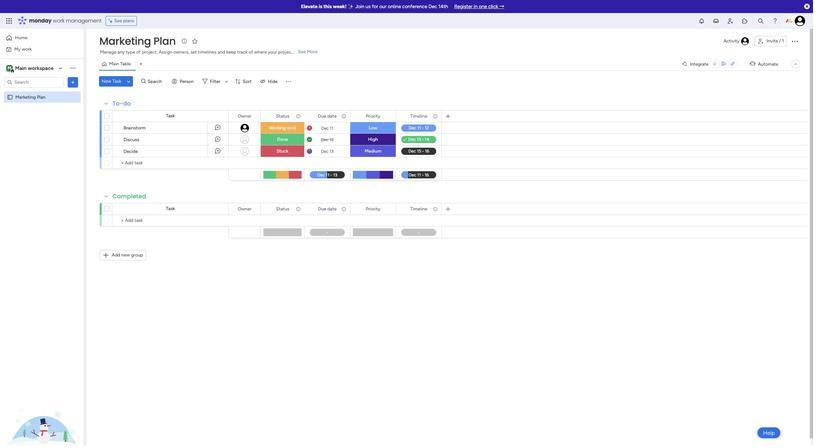 Task type: locate. For each thing, give the bounding box(es) containing it.
1 date from the top
[[327, 113, 337, 119]]

options image
[[251, 111, 256, 122], [341, 111, 346, 122], [432, 111, 437, 122], [251, 203, 256, 215]]

main right workspace image
[[15, 65, 26, 71]]

2 priority field from the top
[[364, 205, 382, 213]]

marketing plan down search in workspace 'field'
[[15, 94, 45, 100]]

christina overa image
[[795, 16, 805, 26]]

main inside the workspace selection element
[[15, 65, 26, 71]]

marketing up any
[[99, 34, 151, 48]]

1 due date from the top
[[318, 113, 337, 119]]

high
[[368, 137, 378, 142]]

2 timeline field from the top
[[409, 205, 429, 213]]

1 timeline field from the top
[[409, 113, 429, 120]]

0 vertical spatial status
[[276, 113, 289, 119]]

show board description image
[[180, 38, 188, 44]]

0 vertical spatial due date
[[318, 113, 337, 119]]

1 vertical spatial timeline
[[410, 206, 427, 212]]

of right type
[[136, 49, 141, 55]]

marketing plan
[[99, 34, 176, 48], [15, 94, 45, 100]]

0 horizontal spatial plan
[[37, 94, 45, 100]]

hide
[[268, 79, 278, 84]]

marketing plan list box
[[0, 90, 83, 191]]

2 due from the top
[[318, 206, 326, 212]]

main left table
[[109, 61, 119, 67]]

0 vertical spatial priority field
[[364, 113, 382, 120]]

1 vertical spatial timeline field
[[409, 205, 429, 213]]

apps image
[[742, 18, 748, 24]]

new
[[121, 252, 130, 258]]

plan down search in workspace 'field'
[[37, 94, 45, 100]]

dec left 13
[[321, 149, 329, 154]]

1 vertical spatial due date field
[[316, 205, 338, 213]]

manage any type of project. assign owners, set timelines and keep track of where your project stands.
[[100, 49, 309, 55]]

Owner field
[[236, 113, 253, 120], [236, 205, 253, 213]]

us
[[366, 4, 371, 9]]

1 horizontal spatial marketing plan
[[99, 34, 176, 48]]

main
[[109, 61, 119, 67], [15, 65, 26, 71]]

help image
[[772, 18, 779, 24]]

help button
[[758, 428, 781, 438]]

main for main workspace
[[15, 65, 26, 71]]

marketing
[[99, 34, 151, 48], [15, 94, 36, 100]]

1 owner field from the top
[[236, 113, 253, 120]]

1 due date field from the top
[[316, 113, 338, 120]]

1 vertical spatial priority field
[[364, 205, 382, 213]]

0 vertical spatial date
[[327, 113, 337, 119]]

work inside my work button
[[22, 46, 32, 52]]

2 due date from the top
[[318, 206, 337, 212]]

main workspace
[[15, 65, 54, 71]]

0 vertical spatial see
[[114, 18, 122, 24]]

see more
[[298, 49, 318, 55]]

plans
[[123, 18, 134, 24]]

column information image
[[341, 114, 347, 119], [433, 114, 438, 119], [296, 206, 301, 212]]

1 status field from the top
[[274, 113, 291, 120]]

status
[[276, 113, 289, 119], [276, 206, 289, 212]]

track
[[237, 49, 248, 55]]

new task
[[102, 78, 121, 84]]

Priority field
[[364, 113, 382, 120], [364, 205, 382, 213]]

2 status field from the top
[[274, 205, 291, 213]]

0 vertical spatial timeline
[[410, 113, 427, 119]]

activity
[[724, 38, 740, 44]]

invite / 1
[[767, 38, 784, 44]]

work
[[53, 17, 65, 25], [22, 46, 32, 52]]

0 vertical spatial + add task text field
[[116, 159, 226, 167]]

project
[[278, 49, 293, 55]]

1 vertical spatial work
[[22, 46, 32, 52]]

Status field
[[274, 113, 291, 120], [274, 205, 291, 213]]

0 horizontal spatial column information image
[[296, 114, 301, 119]]

where
[[254, 49, 267, 55]]

see left more
[[298, 49, 306, 55]]

Due date field
[[316, 113, 338, 120], [316, 205, 338, 213]]

add to favorites image
[[191, 38, 198, 44]]

timelines
[[198, 49, 216, 55]]

integrate
[[690, 61, 709, 67]]

is
[[319, 4, 322, 9]]

dapulse integrations image
[[683, 62, 687, 67]]

0 vertical spatial due
[[318, 113, 326, 119]]

1 of from the left
[[136, 49, 141, 55]]

on
[[287, 125, 292, 131]]

main table button
[[99, 59, 136, 69]]

work right my
[[22, 46, 32, 52]]

1 vertical spatial + add task text field
[[116, 217, 226, 225]]

timeline
[[410, 113, 427, 119], [410, 206, 427, 212]]

person button
[[169, 76, 198, 87]]

see inside button
[[114, 18, 122, 24]]

stands.
[[294, 49, 309, 55]]

2 priority from the top
[[366, 206, 380, 212]]

0 horizontal spatial of
[[136, 49, 141, 55]]

0 horizontal spatial marketing plan
[[15, 94, 45, 100]]

date
[[327, 113, 337, 119], [327, 206, 337, 212]]

collapse board header image
[[793, 61, 799, 67]]

0 vertical spatial owner
[[238, 113, 252, 119]]

task
[[112, 78, 121, 84], [166, 113, 175, 119], [166, 206, 175, 212]]

2 horizontal spatial column information image
[[433, 206, 438, 212]]

dec for dec 13
[[321, 149, 329, 154]]

1 horizontal spatial plan
[[154, 34, 176, 48]]

1 timeline from the top
[[410, 113, 427, 119]]

task for completed
[[166, 206, 175, 212]]

1 vertical spatial marketing
[[15, 94, 36, 100]]

elevate is this week! ✨ join us for our online conference dec 14th
[[301, 4, 448, 9]]

1 horizontal spatial column information image
[[341, 114, 347, 119]]

monday work management
[[29, 17, 102, 25]]

1 + add task text field from the top
[[116, 159, 226, 167]]

v2 done deadline image
[[307, 136, 312, 143]]

week!
[[333, 4, 347, 9]]

of right track
[[249, 49, 253, 55]]

0 vertical spatial task
[[112, 78, 121, 84]]

conference
[[402, 4, 427, 9]]

Timeline field
[[409, 113, 429, 120], [409, 205, 429, 213]]

1 horizontal spatial main
[[109, 61, 119, 67]]

1 horizontal spatial see
[[298, 49, 306, 55]]

dec left 12
[[321, 137, 329, 142]]

0 horizontal spatial work
[[22, 46, 32, 52]]

dec 13
[[321, 149, 334, 154]]

invite members image
[[727, 18, 734, 24]]

workspace options image
[[70, 65, 76, 71]]

discuss
[[124, 137, 139, 143]]

plan
[[154, 34, 176, 48], [37, 94, 45, 100]]

table
[[120, 61, 131, 67]]

main inside 'button'
[[109, 61, 119, 67]]

option
[[0, 91, 83, 93]]

add
[[112, 252, 120, 258]]

+ Add task text field
[[116, 159, 226, 167], [116, 217, 226, 225]]

0 vertical spatial priority
[[366, 113, 380, 119]]

marketing plan up type
[[99, 34, 176, 48]]

v2 search image
[[141, 78, 146, 85]]

2 horizontal spatial column information image
[[433, 114, 438, 119]]

due
[[318, 113, 326, 119], [318, 206, 326, 212]]

1 vertical spatial status
[[276, 206, 289, 212]]

filter
[[210, 79, 220, 84]]

dec left 11
[[321, 126, 329, 131]]

1 vertical spatial see
[[298, 49, 306, 55]]

work for my
[[22, 46, 32, 52]]

online
[[388, 4, 401, 9]]

type
[[126, 49, 135, 55]]

date for completed
[[327, 206, 337, 212]]

0 horizontal spatial see
[[114, 18, 122, 24]]

plan up assign
[[154, 34, 176, 48]]

lottie animation image
[[0, 380, 83, 446]]

main table
[[109, 61, 131, 67]]

see for see plans
[[114, 18, 122, 24]]

0 vertical spatial status field
[[274, 113, 291, 120]]

work right monday
[[53, 17, 65, 25]]

1 vertical spatial status field
[[274, 205, 291, 213]]

inbox image
[[713, 18, 719, 24]]

0 vertical spatial work
[[53, 17, 65, 25]]

1 vertical spatial plan
[[37, 94, 45, 100]]

0 horizontal spatial column information image
[[296, 206, 301, 212]]

to-
[[112, 99, 123, 108]]

priority for completed
[[366, 206, 380, 212]]

person
[[180, 79, 194, 84]]

home button
[[4, 33, 70, 43]]

1 priority field from the top
[[364, 113, 382, 120]]

0 horizontal spatial main
[[15, 65, 26, 71]]

1 vertical spatial due date
[[318, 206, 337, 212]]

2 vertical spatial task
[[166, 206, 175, 212]]

see left plans
[[114, 18, 122, 24]]

menu image
[[286, 78, 292, 85]]

home
[[15, 35, 28, 41]]

0 vertical spatial marketing plan
[[99, 34, 176, 48]]

1 vertical spatial priority
[[366, 206, 380, 212]]

2 timeline from the top
[[410, 206, 427, 212]]

0 vertical spatial marketing
[[99, 34, 151, 48]]

dec
[[429, 4, 437, 9], [321, 126, 329, 131], [321, 137, 329, 142], [321, 149, 329, 154]]

due date field for to-do
[[316, 113, 338, 120]]

1 vertical spatial task
[[166, 113, 175, 119]]

0 vertical spatial due date field
[[316, 113, 338, 120]]

1 horizontal spatial work
[[53, 17, 65, 25]]

marketing right public board icon
[[15, 94, 36, 100]]

column information image for status
[[296, 114, 301, 119]]

1 vertical spatial due
[[318, 206, 326, 212]]

2 due date field from the top
[[316, 205, 338, 213]]

1 vertical spatial owner
[[238, 206, 252, 212]]

1 vertical spatial marketing plan
[[15, 94, 45, 100]]

due date
[[318, 113, 337, 119], [318, 206, 337, 212]]

1 priority from the top
[[366, 113, 380, 119]]

12
[[330, 137, 334, 142]]

column information image
[[296, 114, 301, 119], [341, 206, 347, 212], [433, 206, 438, 212]]

1
[[782, 38, 784, 44]]

see for see more
[[298, 49, 306, 55]]

1 horizontal spatial of
[[249, 49, 253, 55]]

options image
[[791, 37, 799, 45], [70, 79, 76, 85], [296, 111, 300, 122], [387, 111, 391, 122], [296, 203, 300, 215], [341, 203, 346, 215], [432, 203, 437, 215]]

1 vertical spatial owner field
[[236, 205, 253, 213]]

owner
[[238, 113, 252, 119], [238, 206, 252, 212]]

0 horizontal spatial marketing
[[15, 94, 36, 100]]

✨
[[348, 4, 354, 9]]

0 vertical spatial owner field
[[236, 113, 253, 120]]

1 due from the top
[[318, 113, 326, 119]]

1 horizontal spatial column information image
[[341, 206, 347, 212]]

status field for status's column information image
[[274, 113, 291, 120]]

of
[[136, 49, 141, 55], [249, 49, 253, 55]]

low
[[369, 125, 377, 131]]

1 vertical spatial date
[[327, 206, 337, 212]]

dec 11
[[321, 126, 333, 131]]

manage
[[100, 49, 116, 55]]

2 date from the top
[[327, 206, 337, 212]]

dec for dec 12
[[321, 137, 329, 142]]

0 vertical spatial timeline field
[[409, 113, 429, 120]]



Task type: describe. For each thing, give the bounding box(es) containing it.
v2 overdue deadline image
[[307, 125, 312, 131]]

filter button
[[200, 76, 230, 87]]

join
[[355, 4, 365, 9]]

marketing plan inside list box
[[15, 94, 45, 100]]

priority field for to-do
[[364, 113, 382, 120]]

workspace image
[[6, 65, 13, 72]]

management
[[66, 17, 102, 25]]

add view image
[[140, 62, 142, 67]]

dec left 14th
[[429, 4, 437, 9]]

monday
[[29, 17, 52, 25]]

1 owner from the top
[[238, 113, 252, 119]]

owners,
[[173, 49, 189, 55]]

Search field
[[146, 77, 166, 86]]

completed
[[112, 192, 146, 200]]

new
[[102, 78, 111, 84]]

priority for to-do
[[366, 113, 380, 119]]

decide
[[124, 149, 138, 154]]

medium
[[365, 148, 381, 154]]

new task button
[[99, 76, 124, 87]]

task for to-do
[[166, 113, 175, 119]]

my work button
[[4, 44, 70, 54]]

13
[[330, 149, 334, 154]]

invite
[[767, 38, 778, 44]]

help
[[763, 430, 775, 436]]

due for to-do
[[318, 113, 326, 119]]

my
[[14, 46, 21, 52]]

more
[[307, 49, 318, 55]]

invite / 1 button
[[755, 36, 787, 46]]

automate
[[758, 61, 779, 67]]

column information image for due date
[[341, 206, 347, 212]]

this
[[324, 4, 332, 9]]

0 vertical spatial plan
[[154, 34, 176, 48]]

hide button
[[258, 76, 282, 87]]

do
[[123, 99, 131, 108]]

done
[[277, 137, 288, 142]]

brainstorm
[[124, 125, 146, 131]]

marketing inside list box
[[15, 94, 36, 100]]

select product image
[[6, 18, 12, 24]]

notifications image
[[699, 18, 705, 24]]

and
[[218, 49, 225, 55]]

Completed field
[[111, 192, 148, 201]]

register
[[454, 4, 473, 9]]

1 horizontal spatial marketing
[[99, 34, 151, 48]]

timeline for to-do
[[410, 113, 427, 119]]

it
[[293, 125, 296, 131]]

group
[[131, 252, 143, 258]]

dec 12
[[321, 137, 334, 142]]

my work
[[14, 46, 32, 52]]

14th
[[439, 4, 448, 9]]

date for to-do
[[327, 113, 337, 119]]

timeline field for completed
[[409, 205, 429, 213]]

arrow down image
[[223, 77, 230, 85]]

one
[[479, 4, 487, 9]]

column information image for due date
[[341, 114, 347, 119]]

Search in workspace field
[[14, 78, 55, 86]]

→
[[500, 4, 504, 9]]

any
[[117, 49, 125, 55]]

add new group
[[112, 252, 143, 258]]

due date field for completed
[[316, 205, 338, 213]]

see plans button
[[105, 16, 137, 26]]

2 + add task text field from the top
[[116, 217, 226, 225]]

keep
[[226, 49, 236, 55]]

Marketing Plan field
[[98, 34, 177, 48]]

status field for column information icon corresponding to status
[[274, 205, 291, 213]]

for
[[372, 4, 378, 9]]

main for main table
[[109, 61, 119, 67]]

in
[[474, 4, 478, 9]]

priority field for completed
[[364, 205, 382, 213]]

register in one click →
[[454, 4, 504, 9]]

2 owner field from the top
[[236, 205, 253, 213]]

2 status from the top
[[276, 206, 289, 212]]

work for monday
[[53, 17, 65, 25]]

stuck
[[277, 148, 288, 154]]

autopilot image
[[750, 60, 756, 68]]

project.
[[142, 49, 158, 55]]

our
[[379, 4, 387, 9]]

timeline for completed
[[410, 206, 427, 212]]

your
[[268, 49, 277, 55]]

/
[[779, 38, 781, 44]]

11
[[330, 126, 333, 131]]

sort
[[243, 79, 252, 84]]

assign
[[159, 49, 172, 55]]

dec for dec 11
[[321, 126, 329, 131]]

1 status from the top
[[276, 113, 289, 119]]

due date for to-do
[[318, 113, 337, 119]]

elevate
[[301, 4, 318, 9]]

set
[[191, 49, 197, 55]]

m
[[8, 65, 11, 71]]

2 of from the left
[[249, 49, 253, 55]]

see plans
[[114, 18, 134, 24]]

angle down image
[[127, 79, 130, 84]]

activity button
[[721, 36, 752, 46]]

lottie animation element
[[0, 380, 83, 446]]

working
[[269, 125, 286, 131]]

add new group button
[[100, 250, 146, 261]]

click
[[488, 4, 498, 9]]

column information image for timeline
[[433, 206, 438, 212]]

plan inside list box
[[37, 94, 45, 100]]

see more link
[[297, 49, 318, 55]]

column information image for timeline
[[433, 114, 438, 119]]

register in one click → link
[[454, 4, 504, 9]]

due date for completed
[[318, 206, 337, 212]]

dapulse checkmark sign image
[[403, 136, 407, 144]]

workspace selection element
[[6, 64, 55, 73]]

to-do
[[112, 99, 131, 108]]

2 owner from the top
[[238, 206, 252, 212]]

column information image for status
[[296, 206, 301, 212]]

search everything image
[[758, 18, 764, 24]]

working on it
[[269, 125, 296, 131]]

sort button
[[232, 76, 256, 87]]

task inside 'button'
[[112, 78, 121, 84]]

To-do field
[[111, 99, 133, 108]]

timeline field for to-do
[[409, 113, 429, 120]]

workspace
[[28, 65, 54, 71]]

due for completed
[[318, 206, 326, 212]]

public board image
[[7, 94, 13, 100]]



Task type: vqa. For each thing, say whether or not it's contained in the screenshot.
the Completed field at the top left of the page
yes



